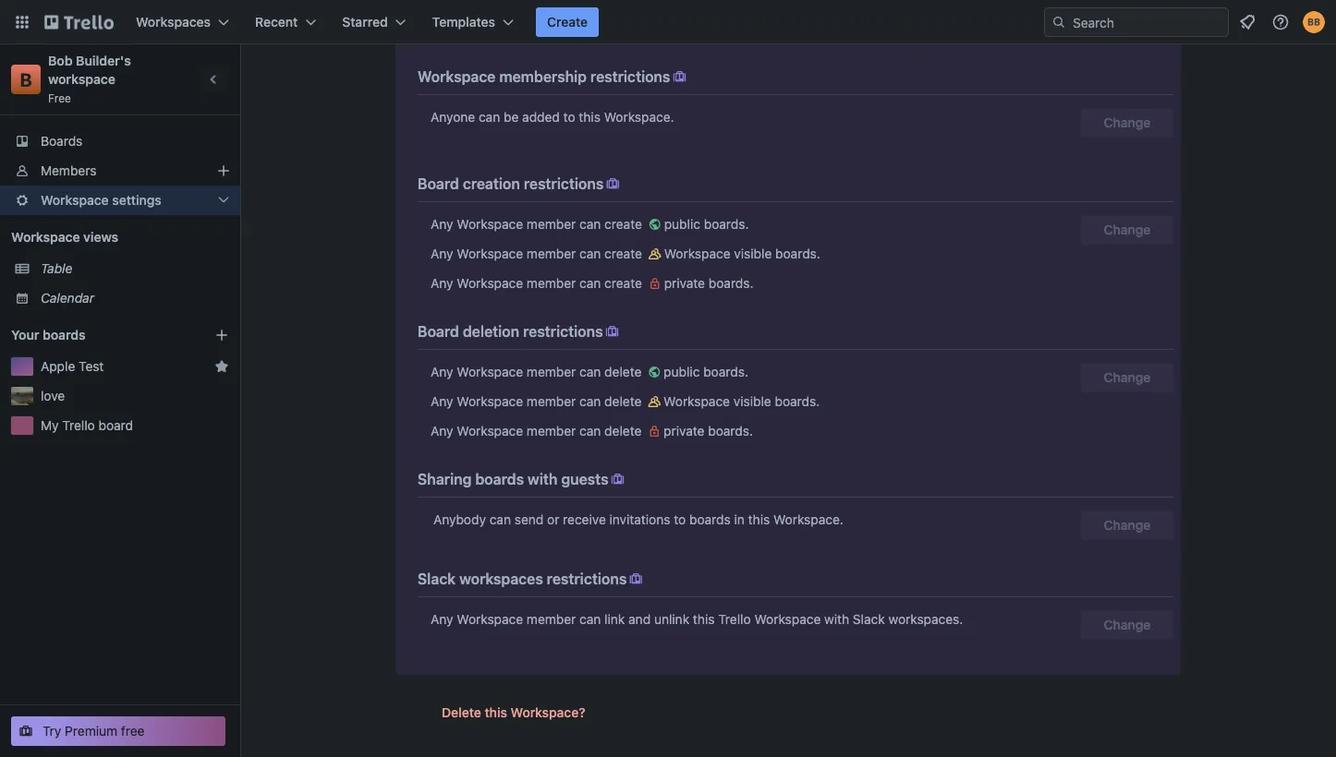 Task type: locate. For each thing, give the bounding box(es) containing it.
free
[[121, 724, 145, 739]]

1 vertical spatial delete
[[604, 394, 642, 409]]

1 vertical spatial sm image
[[603, 322, 621, 341]]

trello right my
[[62, 418, 95, 433]]

2 vertical spatial create
[[604, 276, 642, 291]]

board left 'creation'
[[418, 175, 459, 193]]

0 vertical spatial workspace.
[[604, 109, 674, 125]]

workspaces
[[459, 571, 543, 588]]

link
[[604, 612, 625, 627]]

1 member from the top
[[527, 217, 576, 232]]

0 vertical spatial private boards.
[[664, 276, 754, 291]]

this right "unlink"
[[693, 612, 715, 627]]

0 horizontal spatial to
[[563, 109, 575, 125]]

delete for public boards.
[[604, 364, 642, 380]]

2 private boards. from the top
[[664, 424, 753, 439]]

premium
[[65, 724, 117, 739]]

2 change link from the top
[[1081, 363, 1173, 393]]

change link for board deletion restrictions
[[1081, 363, 1173, 393]]

0 vertical spatial public boards.
[[664, 217, 749, 232]]

3 change from the top
[[1104, 370, 1151, 385]]

to
[[563, 109, 575, 125], [674, 512, 686, 528]]

1 board from the top
[[418, 175, 459, 193]]

board left deletion
[[418, 323, 459, 340]]

4 change from the top
[[1104, 518, 1151, 533]]

board
[[418, 175, 459, 193], [418, 323, 459, 340]]

private boards. for board creation restrictions
[[664, 276, 754, 291]]

1 horizontal spatial trello
[[718, 612, 751, 627]]

4 change link from the top
[[1081, 611, 1173, 640]]

change link for board creation restrictions
[[1081, 215, 1173, 245]]

create for public boards.
[[604, 217, 642, 232]]

sm image
[[670, 67, 689, 86], [603, 322, 621, 341], [608, 470, 627, 489]]

1 create from the top
[[604, 217, 642, 232]]

0 notifications image
[[1236, 11, 1258, 33]]

trello inside 'link'
[[62, 418, 95, 433]]

4 any from the top
[[431, 364, 453, 380]]

2 vertical spatial any workspace member can create
[[431, 276, 646, 291]]

2 board from the top
[[418, 323, 459, 340]]

0 horizontal spatial slack
[[418, 571, 456, 588]]

0 vertical spatial with
[[528, 471, 558, 488]]

boards for sharing
[[475, 471, 524, 488]]

2 any workspace member can delete from the top
[[431, 394, 645, 409]]

1 vertical spatial to
[[674, 512, 686, 528]]

any workspace member can delete for workspace visible boards.
[[431, 394, 645, 409]]

delete this workspace? button
[[431, 698, 596, 728]]

any
[[431, 217, 453, 232], [431, 246, 453, 261], [431, 276, 453, 291], [431, 364, 453, 380], [431, 394, 453, 409], [431, 424, 453, 439], [431, 612, 453, 627]]

your boards
[[11, 328, 86, 343]]

0 vertical spatial to
[[563, 109, 575, 125]]

try premium free
[[43, 724, 145, 739]]

private for board deletion restrictions
[[664, 424, 704, 439]]

visible for board creation restrictions
[[734, 246, 772, 261]]

0 horizontal spatial boards
[[43, 328, 86, 343]]

0 horizontal spatial workspace.
[[604, 109, 674, 125]]

2 private from the top
[[664, 424, 704, 439]]

slack down anybody
[[418, 571, 456, 588]]

1 public boards. from the top
[[664, 217, 749, 232]]

visible
[[734, 246, 772, 261], [733, 394, 771, 409]]

boards.
[[704, 217, 749, 232], [775, 246, 820, 261], [708, 276, 754, 291], [703, 364, 748, 380], [775, 394, 820, 409], [708, 424, 753, 439]]

4 member from the top
[[527, 364, 576, 380]]

my
[[41, 418, 59, 433]]

slack left workspaces.
[[853, 612, 885, 627]]

open information menu image
[[1271, 13, 1290, 31]]

in
[[734, 512, 745, 528]]

boards up send
[[475, 471, 524, 488]]

2 horizontal spatial boards
[[689, 512, 731, 528]]

any workspace member can create
[[431, 217, 646, 232], [431, 246, 646, 261], [431, 276, 646, 291]]

1 vertical spatial with
[[824, 612, 849, 627]]

3 change link from the top
[[1081, 511, 1173, 540]]

delete for workspace visible boards.
[[604, 394, 642, 409]]

this right delete
[[485, 705, 507, 721]]

delete
[[442, 705, 481, 721]]

templates
[[432, 14, 495, 30]]

3 create from the top
[[604, 276, 642, 291]]

public for board deletion restrictions
[[664, 364, 700, 380]]

public boards.
[[664, 217, 749, 232], [664, 364, 748, 380]]

this right added in the left top of the page
[[579, 109, 600, 125]]

change link for slack workspaces restrictions
[[1081, 611, 1173, 640]]

primary element
[[0, 0, 1336, 44]]

1 vertical spatial any workspace member can create
[[431, 246, 646, 261]]

with left workspaces.
[[824, 612, 849, 627]]

restrictions down primary element
[[590, 68, 670, 85]]

recent button
[[244, 7, 327, 37]]

with up or
[[528, 471, 558, 488]]

restrictions for workspace membership restrictions
[[590, 68, 670, 85]]

private
[[664, 276, 705, 291], [664, 424, 704, 439]]

0 vertical spatial sm image
[[670, 67, 689, 86]]

calendar
[[41, 291, 94, 306]]

receive
[[563, 512, 606, 528]]

membership
[[499, 68, 587, 85]]

1 vertical spatial private boards.
[[664, 424, 753, 439]]

0 vertical spatial any workspace member can delete
[[431, 364, 645, 380]]

builder's
[[76, 53, 131, 68]]

2 create from the top
[[604, 246, 642, 261]]

bob builder's workspace link
[[48, 53, 134, 87]]

to right added in the left top of the page
[[563, 109, 575, 125]]

workspace visible boards.
[[664, 246, 820, 261], [664, 394, 820, 409]]

3 any workspace member can create from the top
[[431, 276, 646, 291]]

any workspace member can create for workspace visible boards.
[[431, 246, 646, 261]]

3 any from the top
[[431, 276, 453, 291]]

1 vertical spatial workspace visible boards.
[[664, 394, 820, 409]]

this right in
[[748, 512, 770, 528]]

1 vertical spatial slack
[[853, 612, 885, 627]]

2 public boards. from the top
[[664, 364, 748, 380]]

any workspace member can delete
[[431, 364, 645, 380], [431, 394, 645, 409], [431, 424, 645, 439]]

1 any workspace member can create from the top
[[431, 217, 646, 232]]

public
[[664, 217, 700, 232], [664, 364, 700, 380]]

anybody
[[433, 512, 486, 528]]

workspace inside dropdown button
[[41, 193, 109, 208]]

private boards.
[[664, 276, 754, 291], [664, 424, 753, 439]]

0 vertical spatial boards
[[43, 328, 86, 343]]

1 vertical spatial visible
[[733, 394, 771, 409]]

3 member from the top
[[527, 276, 576, 291]]

calendar link
[[41, 289, 229, 308]]

back to home image
[[44, 7, 114, 37]]

views
[[83, 230, 118, 245]]

1 vertical spatial public boards.
[[664, 364, 748, 380]]

send
[[514, 512, 544, 528]]

bob builder (bobbuilder40) image
[[1303, 11, 1325, 33]]

restrictions right deletion
[[523, 323, 603, 340]]

5 member from the top
[[527, 394, 576, 409]]

0 horizontal spatial trello
[[62, 418, 95, 433]]

board
[[98, 418, 133, 433]]

2 any workspace member can create from the top
[[431, 246, 646, 261]]

3 any workspace member can delete from the top
[[431, 424, 645, 439]]

2 vertical spatial delete
[[604, 424, 642, 439]]

try premium free button
[[11, 717, 225, 747]]

apple test link
[[41, 358, 207, 376]]

workspace
[[418, 68, 496, 85], [41, 193, 109, 208], [457, 217, 523, 232], [11, 230, 80, 245], [457, 246, 523, 261], [664, 246, 730, 261], [457, 276, 523, 291], [457, 364, 523, 380], [457, 394, 523, 409], [664, 394, 730, 409], [457, 424, 523, 439], [457, 612, 523, 627], [754, 612, 821, 627]]

1 vertical spatial board
[[418, 323, 459, 340]]

1 vertical spatial any workspace member can delete
[[431, 394, 645, 409]]

1 horizontal spatial to
[[674, 512, 686, 528]]

1 vertical spatial public
[[664, 364, 700, 380]]

1 private boards. from the top
[[664, 276, 754, 291]]

1 vertical spatial boards
[[475, 471, 524, 488]]

workspace visible boards. for board deletion restrictions
[[664, 394, 820, 409]]

create
[[604, 217, 642, 232], [604, 246, 642, 261], [604, 276, 642, 291]]

1 vertical spatial create
[[604, 246, 642, 261]]

change
[[1104, 115, 1151, 130], [1104, 222, 1151, 237], [1104, 370, 1151, 385], [1104, 518, 1151, 533], [1104, 618, 1151, 633]]

0 vertical spatial trello
[[62, 418, 95, 433]]

0 vertical spatial public
[[664, 217, 700, 232]]

0 vertical spatial private
[[664, 276, 705, 291]]

1 change from the top
[[1104, 115, 1151, 130]]

change link for sharing boards with guests
[[1081, 511, 1173, 540]]

2 vertical spatial sm image
[[608, 470, 627, 489]]

public for board creation restrictions
[[664, 217, 700, 232]]

boards
[[43, 328, 86, 343], [475, 471, 524, 488], [689, 512, 731, 528]]

5 change from the top
[[1104, 618, 1151, 633]]

sm image
[[604, 175, 622, 193], [646, 215, 664, 234], [646, 245, 664, 263], [646, 274, 664, 293], [645, 363, 664, 382], [645, 393, 664, 411], [645, 422, 664, 441], [627, 570, 645, 589]]

restrictions up link
[[547, 571, 627, 588]]

members link
[[0, 156, 240, 186]]

boards up apple at top left
[[43, 328, 86, 343]]

with
[[528, 471, 558, 488], [824, 612, 849, 627]]

change for board creation restrictions
[[1104, 222, 1151, 237]]

guests
[[561, 471, 608, 488]]

restrictions for slack workspaces restrictions
[[547, 571, 627, 588]]

0 vertical spatial any workspace member can create
[[431, 217, 646, 232]]

restrictions
[[590, 68, 670, 85], [524, 175, 604, 193], [523, 323, 603, 340], [547, 571, 627, 588]]

slack
[[418, 571, 456, 588], [853, 612, 885, 627]]

boards left in
[[689, 512, 731, 528]]

0 vertical spatial visible
[[734, 246, 772, 261]]

can
[[479, 109, 500, 125], [579, 217, 601, 232], [579, 246, 601, 261], [579, 276, 601, 291], [579, 364, 601, 380], [579, 394, 601, 409], [579, 424, 601, 439], [489, 512, 511, 528], [579, 612, 601, 627]]

1 vertical spatial workspace.
[[773, 512, 843, 528]]

unlink
[[654, 612, 689, 627]]

1 private from the top
[[664, 276, 705, 291]]

2 vertical spatial any workspace member can delete
[[431, 424, 645, 439]]

bob
[[48, 53, 73, 68]]

0 vertical spatial create
[[604, 217, 642, 232]]

2 delete from the top
[[604, 394, 642, 409]]

change inside button
[[1104, 115, 1151, 130]]

create
[[547, 14, 588, 30]]

1 public from the top
[[664, 217, 700, 232]]

be
[[504, 109, 519, 125]]

this
[[579, 109, 600, 125], [748, 512, 770, 528], [693, 612, 715, 627], [485, 705, 507, 721]]

3 delete from the top
[[604, 424, 642, 439]]

change button
[[1081, 108, 1173, 138]]

0 vertical spatial delete
[[604, 364, 642, 380]]

any workspace member can delete for private boards.
[[431, 424, 645, 439]]

2 public from the top
[[664, 364, 700, 380]]

member
[[527, 217, 576, 232], [527, 246, 576, 261], [527, 276, 576, 291], [527, 364, 576, 380], [527, 394, 576, 409], [527, 424, 576, 439], [527, 612, 576, 627]]

1 horizontal spatial boards
[[475, 471, 524, 488]]

or
[[547, 512, 559, 528]]

public boards. for board creation restrictions
[[664, 217, 749, 232]]

Search field
[[1066, 8, 1228, 36]]

create button
[[536, 7, 599, 37]]

starred button
[[331, 7, 417, 37]]

workspace views
[[11, 230, 118, 245]]

2 change from the top
[[1104, 222, 1151, 237]]

workspace visible boards. for board creation restrictions
[[664, 246, 820, 261]]

1 vertical spatial private
[[664, 424, 704, 439]]

trello right "unlink"
[[718, 612, 751, 627]]

1 workspace visible boards. from the top
[[664, 246, 820, 261]]

1 change link from the top
[[1081, 215, 1173, 245]]

1 any workspace member can delete from the top
[[431, 364, 645, 380]]

to right invitations
[[674, 512, 686, 528]]

0 vertical spatial workspace visible boards.
[[664, 246, 820, 261]]

this inside 'button'
[[485, 705, 507, 721]]

0 vertical spatial board
[[418, 175, 459, 193]]

your boards with 3 items element
[[11, 324, 187, 346]]

workspace.
[[604, 109, 674, 125], [773, 512, 843, 528]]

workspace membership restrictions
[[418, 68, 670, 85]]

delete
[[604, 364, 642, 380], [604, 394, 642, 409], [604, 424, 642, 439]]

b
[[20, 68, 32, 90]]

board creation restrictions
[[418, 175, 604, 193]]

1 delete from the top
[[604, 364, 642, 380]]

restrictions down anyone can be added to this workspace.
[[524, 175, 604, 193]]

change link
[[1081, 215, 1173, 245], [1081, 363, 1173, 393], [1081, 511, 1173, 540], [1081, 611, 1173, 640]]

2 workspace visible boards. from the top
[[664, 394, 820, 409]]

sharing
[[418, 471, 472, 488]]

boards link
[[0, 127, 240, 156]]



Task type: vqa. For each thing, say whether or not it's contained in the screenshot.
rightmost Remote work
no



Task type: describe. For each thing, give the bounding box(es) containing it.
7 member from the top
[[527, 612, 576, 627]]

members
[[41, 163, 97, 178]]

restrictions for board deletion restrictions
[[523, 323, 603, 340]]

delete this workspace?
[[442, 705, 585, 721]]

apple
[[41, 359, 75, 374]]

recent
[[255, 14, 298, 30]]

0 vertical spatial slack
[[418, 571, 456, 588]]

1 horizontal spatial slack
[[853, 612, 885, 627]]

private boards. for board deletion restrictions
[[664, 424, 753, 439]]

starred icon image
[[214, 359, 229, 374]]

sharing boards with guests
[[418, 471, 608, 488]]

and
[[628, 612, 651, 627]]

add board image
[[214, 328, 229, 343]]

love
[[41, 389, 65, 404]]

create for private boards.
[[604, 276, 642, 291]]

workspace navigation collapse icon image
[[201, 67, 227, 92]]

7 any from the top
[[431, 612, 453, 627]]

change for board deletion restrictions
[[1104, 370, 1151, 385]]

workspaces.
[[888, 612, 963, 627]]

free
[[48, 91, 71, 104]]

search image
[[1051, 15, 1066, 30]]

change for sharing boards with guests
[[1104, 518, 1151, 533]]

create for workspace visible boards.
[[604, 246, 642, 261]]

boards for your
[[43, 328, 86, 343]]

my trello board link
[[41, 417, 229, 435]]

change for slack workspaces restrictions
[[1104, 618, 1151, 633]]

your
[[11, 328, 39, 343]]

workspace
[[48, 72, 115, 87]]

table
[[41, 261, 72, 276]]

any workspace member can link and unlink this trello workspace with slack workspaces.
[[431, 612, 963, 627]]

templates button
[[421, 7, 525, 37]]

slack workspaces restrictions
[[418, 571, 627, 588]]

workspaces button
[[125, 7, 240, 37]]

workspace settings button
[[0, 186, 240, 215]]

workspaces
[[136, 14, 211, 30]]

my trello board
[[41, 418, 133, 433]]

any workspace member can delete for public boards.
[[431, 364, 645, 380]]

anyone can be added to this workspace.
[[431, 109, 674, 125]]

anybody can send or receive invitations to boards in this workspace.
[[433, 512, 843, 528]]

creation
[[463, 175, 520, 193]]

1 vertical spatial trello
[[718, 612, 751, 627]]

boards
[[41, 134, 83, 149]]

board deletion restrictions
[[418, 323, 603, 340]]

0 horizontal spatial with
[[528, 471, 558, 488]]

6 any from the top
[[431, 424, 453, 439]]

sm image for workspace membership restrictions
[[670, 67, 689, 86]]

invitations
[[609, 512, 670, 528]]

2 any from the top
[[431, 246, 453, 261]]

private for board creation restrictions
[[664, 276, 705, 291]]

test
[[79, 359, 104, 374]]

settings
[[112, 193, 162, 208]]

1 any from the top
[[431, 217, 453, 232]]

sm image for board deletion restrictions
[[603, 322, 621, 341]]

apple test
[[41, 359, 104, 374]]

table link
[[41, 260, 229, 278]]

bob builder's workspace free
[[48, 53, 134, 104]]

b link
[[11, 65, 41, 94]]

anyone
[[431, 109, 475, 125]]

starred
[[342, 14, 388, 30]]

restrictions for board creation restrictions
[[524, 175, 604, 193]]

deletion
[[463, 323, 519, 340]]

2 vertical spatial boards
[[689, 512, 731, 528]]

workspace settings
[[41, 193, 162, 208]]

any workspace member can create for public boards.
[[431, 217, 646, 232]]

sm image for sharing boards with guests
[[608, 470, 627, 489]]

1 horizontal spatial with
[[824, 612, 849, 627]]

added
[[522, 109, 560, 125]]

workspace?
[[511, 705, 585, 721]]

board for board creation restrictions
[[418, 175, 459, 193]]

board for board deletion restrictions
[[418, 323, 459, 340]]

love link
[[41, 387, 229, 406]]

any workspace member can create for private boards.
[[431, 276, 646, 291]]

try
[[43, 724, 61, 739]]

5 any from the top
[[431, 394, 453, 409]]

2 member from the top
[[527, 246, 576, 261]]

6 member from the top
[[527, 424, 576, 439]]

visible for board deletion restrictions
[[733, 394, 771, 409]]

delete for private boards.
[[604, 424, 642, 439]]

public boards. for board deletion restrictions
[[664, 364, 748, 380]]

1 horizontal spatial workspace.
[[773, 512, 843, 528]]



